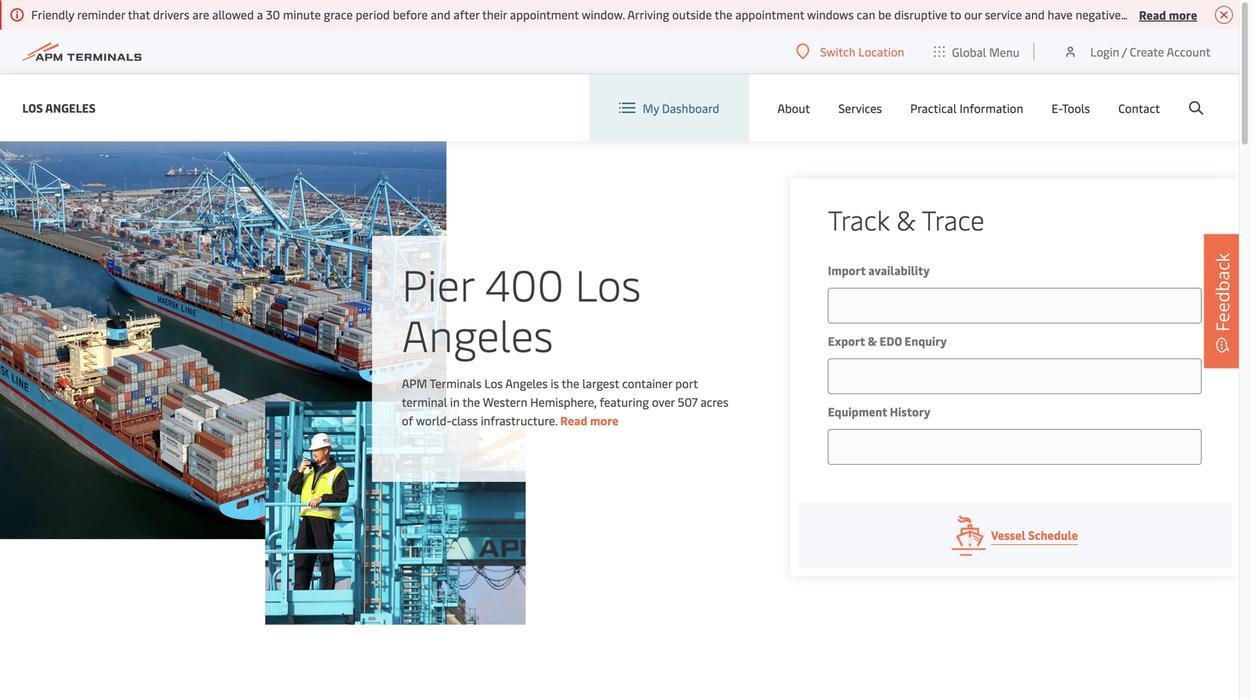 Task type: locate. For each thing, give the bounding box(es) containing it.
2 vertical spatial the
[[462, 394, 480, 410]]

pier
[[402, 254, 474, 313]]

our
[[965, 6, 982, 22]]

los
[[22, 100, 43, 116], [575, 254, 641, 313], [485, 376, 503, 392]]

appointment left "windows"
[[736, 6, 805, 22]]

0 vertical spatial los
[[22, 100, 43, 116]]

los for apm terminals los angeles is the largest container port terminal in the western hemisphere, featuring over 507 acres of world-class infrastructure.
[[485, 376, 503, 392]]

1 horizontal spatial appointment
[[736, 6, 805, 22]]

window.
[[582, 6, 625, 22]]

read inside button
[[1139, 7, 1167, 23]]

minute
[[283, 6, 321, 22]]

read more up login / create account
[[1139, 7, 1198, 23]]

la secondary image
[[265, 402, 526, 625]]

availability
[[869, 262, 930, 278]]

0 horizontal spatial appointment
[[510, 6, 579, 22]]

angeles inside apm terminals los angeles is the largest container port terminal in the western hemisphere, featuring over 507 acres of world-class infrastructure.
[[506, 376, 548, 392]]

and left have
[[1025, 6, 1045, 22]]

1 vertical spatial los
[[575, 254, 641, 313]]

terminal
[[402, 394, 447, 410]]

0 horizontal spatial read more
[[560, 413, 619, 429]]

login / create account link
[[1063, 30, 1211, 74]]

e-tools button
[[1052, 74, 1090, 141]]

and left 'after'
[[431, 6, 451, 22]]

service
[[985, 6, 1022, 22]]

read more for read more link on the bottom
[[560, 413, 619, 429]]

los inside pier 400 los angeles
[[575, 254, 641, 313]]

0 vertical spatial angeles
[[45, 100, 96, 116]]

hemisphere,
[[530, 394, 597, 410]]

practical information button
[[911, 74, 1024, 141]]

reminder
[[77, 6, 125, 22]]

2 appointment from the left
[[736, 6, 805, 22]]

0 vertical spatial more
[[1169, 7, 1198, 23]]

contact button
[[1119, 74, 1160, 141]]

about
[[778, 100, 810, 116]]

1 horizontal spatial and
[[1025, 6, 1045, 22]]

my
[[643, 100, 659, 116]]

read for read more link on the bottom
[[560, 413, 588, 429]]

are
[[192, 6, 209, 22]]

1 appointment from the left
[[510, 6, 579, 22]]

switch location button
[[797, 43, 905, 60]]

1 horizontal spatial more
[[1169, 7, 1198, 23]]

2 horizontal spatial los
[[575, 254, 641, 313]]

read down hemisphere,
[[560, 413, 588, 429]]

& left edo
[[868, 333, 877, 349]]

507
[[678, 394, 698, 410]]

the
[[715, 6, 733, 22], [562, 376, 580, 392], [462, 394, 480, 410]]

appointment
[[510, 6, 579, 22], [736, 6, 805, 22]]

track
[[828, 201, 890, 237]]

2 vertical spatial los
[[485, 376, 503, 392]]

port
[[675, 376, 698, 392]]

apm
[[402, 376, 427, 392]]

0 horizontal spatial and
[[431, 6, 451, 22]]

more up account on the right top of the page
[[1169, 7, 1198, 23]]

0 horizontal spatial the
[[462, 394, 480, 410]]

read
[[1139, 7, 1167, 23], [560, 413, 588, 429]]

1 vertical spatial &
[[868, 333, 877, 349]]

drivers right the on
[[1186, 6, 1222, 22]]

& left trace
[[897, 201, 916, 237]]

pier 400 los angeles
[[402, 254, 641, 363]]

0 horizontal spatial &
[[868, 333, 877, 349]]

export & edo enquiry
[[828, 333, 947, 349]]

vessel
[[991, 527, 1026, 543]]

1 vertical spatial read more
[[560, 413, 619, 429]]

trace
[[922, 201, 985, 237]]

angeles inside pier 400 los angeles
[[402, 305, 554, 363]]

0 vertical spatial &
[[897, 201, 916, 237]]

menu
[[990, 44, 1020, 60]]

2 vertical spatial angeles
[[506, 376, 548, 392]]

1 horizontal spatial drivers
[[1186, 6, 1222, 22]]

the right "in"
[[462, 394, 480, 410]]

drivers
[[153, 6, 190, 22], [1186, 6, 1222, 22]]

0 horizontal spatial read
[[560, 413, 588, 429]]

1 vertical spatial read
[[560, 413, 588, 429]]

read left the on
[[1139, 7, 1167, 23]]

angeles for pier
[[402, 305, 554, 363]]

0 vertical spatial the
[[715, 6, 733, 22]]

and
[[431, 6, 451, 22], [1025, 6, 1045, 22]]

1 vertical spatial the
[[562, 376, 580, 392]]

1 vertical spatial angeles
[[402, 305, 554, 363]]

1 horizontal spatial read more
[[1139, 7, 1198, 23]]

1 horizontal spatial read
[[1139, 7, 1167, 23]]

read more link
[[560, 413, 619, 429]]

more down featuring
[[590, 413, 619, 429]]

create
[[1130, 44, 1165, 60]]

more for the read more button
[[1169, 7, 1198, 23]]

grace
[[324, 6, 353, 22]]

read more down hemisphere,
[[560, 413, 619, 429]]

los inside apm terminals los angeles is the largest container port terminal in the western hemisphere, featuring over 507 acres of world-class infrastructure.
[[485, 376, 503, 392]]

2 horizontal spatial the
[[715, 6, 733, 22]]

more inside button
[[1169, 7, 1198, 23]]

1 horizontal spatial &
[[897, 201, 916, 237]]

1 drivers from the left
[[153, 6, 190, 22]]

read more
[[1139, 7, 1198, 23], [560, 413, 619, 429]]

&
[[897, 201, 916, 237], [868, 333, 877, 349]]

drivers left are
[[153, 6, 190, 22]]

after
[[454, 6, 480, 22]]

services
[[839, 100, 882, 116]]

disruptive
[[895, 6, 948, 22]]

contact
[[1119, 100, 1160, 116]]

import
[[828, 262, 866, 278]]

more for read more link on the bottom
[[590, 413, 619, 429]]

acres
[[701, 394, 729, 410]]

appointment right their
[[510, 6, 579, 22]]

los angeles pier 400 image
[[0, 141, 447, 540]]

global
[[952, 44, 987, 60]]

0 vertical spatial read more
[[1139, 7, 1198, 23]]

0 vertical spatial read
[[1139, 7, 1167, 23]]

of
[[402, 413, 413, 429]]

dashboard
[[662, 100, 720, 116]]

e-tools
[[1052, 100, 1090, 116]]

0 horizontal spatial los
[[22, 100, 43, 116]]

0 horizontal spatial drivers
[[153, 6, 190, 22]]

1 vertical spatial more
[[590, 413, 619, 429]]

0 horizontal spatial more
[[590, 413, 619, 429]]

1 horizontal spatial los
[[485, 376, 503, 392]]

enquiry
[[905, 333, 947, 349]]

feedback
[[1211, 253, 1235, 332]]

about button
[[778, 74, 810, 141]]

more
[[1169, 7, 1198, 23], [590, 413, 619, 429]]

impacts
[[1124, 6, 1167, 22]]

the right the outside at right top
[[715, 6, 733, 22]]

before
[[393, 6, 428, 22]]

the right the is
[[562, 376, 580, 392]]



Task type: vqa. For each thing, say whether or not it's contained in the screenshot.
the Global
yes



Task type: describe. For each thing, give the bounding box(es) containing it.
class
[[452, 413, 478, 429]]

tools
[[1062, 100, 1090, 116]]

30
[[266, 6, 280, 22]]

equipment
[[828, 404, 888, 420]]

los for pier 400 los angeles
[[575, 254, 641, 313]]

feedback button
[[1204, 234, 1242, 368]]

their
[[482, 6, 507, 22]]

arriving
[[628, 6, 670, 22]]

featuring
[[600, 394, 649, 410]]

can
[[857, 6, 876, 22]]

close alert image
[[1216, 6, 1233, 24]]

my dashboard
[[643, 100, 720, 116]]

login
[[1091, 44, 1120, 60]]

friendly
[[31, 6, 74, 22]]

over
[[652, 394, 675, 410]]

400
[[485, 254, 564, 313]]

2 drivers from the left
[[1186, 6, 1222, 22]]

global menu
[[952, 44, 1020, 60]]

read more button
[[1139, 5, 1198, 24]]

who
[[1225, 6, 1248, 22]]

/
[[1122, 44, 1127, 60]]

on
[[1169, 6, 1183, 22]]

that
[[128, 6, 150, 22]]

largest
[[583, 376, 619, 392]]

western
[[483, 394, 528, 410]]

& for edo
[[868, 333, 877, 349]]

schedule
[[1029, 527, 1078, 543]]

1 and from the left
[[431, 6, 451, 22]]

outside
[[672, 6, 712, 22]]

world-
[[416, 413, 452, 429]]

read more for the read more button
[[1139, 7, 1198, 23]]

to
[[950, 6, 962, 22]]

switch location
[[820, 44, 905, 60]]

practical information
[[911, 100, 1024, 116]]

negative
[[1076, 6, 1121, 22]]

vessel schedule link
[[798, 502, 1232, 569]]

edo
[[880, 333, 902, 349]]

be
[[879, 6, 892, 22]]

los angeles link
[[22, 99, 96, 117]]

2 and from the left
[[1025, 6, 1045, 22]]

equipment history
[[828, 404, 931, 420]]

infrastructure.
[[481, 413, 558, 429]]

angeles for apm
[[506, 376, 548, 392]]

is
[[551, 376, 559, 392]]

windows
[[807, 6, 854, 22]]

allowed
[[212, 6, 254, 22]]

a
[[257, 6, 263, 22]]

vessel schedule
[[991, 527, 1078, 543]]

apm terminals los angeles is the largest container port terminal in the western hemisphere, featuring over 507 acres of world-class infrastructure.
[[402, 376, 729, 429]]

global menu button
[[920, 29, 1035, 74]]

read for the read more button
[[1139, 7, 1167, 23]]

history
[[890, 404, 931, 420]]

location
[[859, 44, 905, 60]]

track & trace
[[828, 201, 985, 237]]

information
[[960, 100, 1024, 116]]

import availability
[[828, 262, 930, 278]]

e-
[[1052, 100, 1062, 116]]

in
[[450, 394, 460, 410]]

account
[[1167, 44, 1211, 60]]

practical
[[911, 100, 957, 116]]

& for trace
[[897, 201, 916, 237]]

login / create account
[[1091, 44, 1211, 60]]

have
[[1048, 6, 1073, 22]]

my dashboard button
[[619, 74, 720, 141]]

switch
[[820, 44, 856, 60]]

1 horizontal spatial the
[[562, 376, 580, 392]]

container
[[622, 376, 673, 392]]

services button
[[839, 74, 882, 141]]

los angeles
[[22, 100, 96, 116]]

export
[[828, 333, 865, 349]]

terminals
[[430, 376, 482, 392]]

friendly reminder that drivers are allowed a 30 minute grace period before and after their appointment window. arriving outside the appointment windows can be disruptive to our service and have negative impacts on drivers who 
[[31, 6, 1251, 22]]

period
[[356, 6, 390, 22]]



